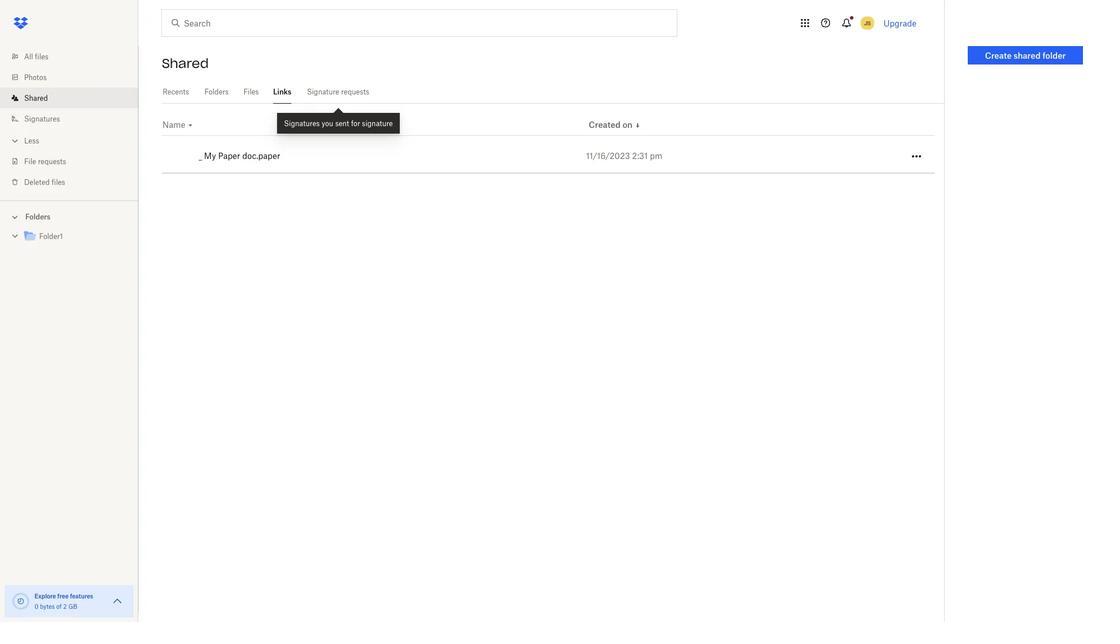 Task type: vqa. For each thing, say whether or not it's contained in the screenshot.
Deleted files on the left top
yes



Task type: locate. For each thing, give the bounding box(es) containing it.
shared inside list item
[[24, 94, 48, 102]]

shared up 'recents' "link" at the left top of the page
[[162, 55, 209, 71]]

1 horizontal spatial shared
[[162, 55, 209, 71]]

files
[[35, 52, 48, 61], [52, 178, 65, 186]]

more actions image
[[910, 150, 924, 163]]

1 horizontal spatial folders
[[205, 88, 229, 96]]

0 horizontal spatial requests
[[38, 157, 66, 166]]

files right 'all'
[[35, 52, 48, 61]]

1 vertical spatial folders
[[25, 213, 50, 221]]

signatures inside 'signatures' 'link'
[[24, 114, 60, 123]]

0 vertical spatial files
[[35, 52, 48, 61]]

0 vertical spatial folders
[[205, 88, 229, 96]]

folders inside tab list
[[205, 88, 229, 96]]

folders up folder1
[[25, 213, 50, 221]]

folders left files
[[205, 88, 229, 96]]

0
[[35, 603, 38, 610]]

folders
[[205, 88, 229, 96], [25, 213, 50, 221]]

links link
[[273, 81, 292, 102]]

explore free features 0 bytes of 2 gb
[[35, 593, 93, 610]]

list containing all files
[[0, 39, 138, 200]]

tab list
[[162, 81, 944, 104]]

my
[[204, 151, 216, 161]]

0 horizontal spatial shared
[[24, 94, 48, 102]]

11/16/2023 2:31 pm
[[586, 151, 662, 160]]

0 horizontal spatial files
[[35, 52, 48, 61]]

files for deleted files
[[52, 178, 65, 186]]

js
[[864, 19, 871, 27]]

create
[[985, 50, 1012, 60]]

folder1
[[39, 232, 63, 241]]

recents link
[[162, 81, 190, 102]]

pm
[[650, 151, 662, 160]]

shared
[[1014, 50, 1041, 60]]

file
[[24, 157, 36, 166]]

created
[[589, 120, 621, 130]]

1 horizontal spatial signatures
[[284, 119, 320, 128]]

signatures up less
[[24, 114, 60, 123]]

0 vertical spatial shared
[[162, 55, 209, 71]]

1 vertical spatial shared
[[24, 94, 48, 102]]

less
[[24, 136, 39, 145]]

shared down photos
[[24, 94, 48, 102]]

folders inside button
[[25, 213, 50, 221]]

file requests link
[[9, 151, 138, 172]]

name
[[162, 120, 185, 130]]

0 horizontal spatial folders
[[25, 213, 50, 221]]

shared list item
[[0, 88, 138, 108]]

0 vertical spatial requests
[[341, 88, 369, 96]]

0 horizontal spatial signatures
[[24, 114, 60, 123]]

signatures left you
[[284, 119, 320, 128]]

1 vertical spatial files
[[52, 178, 65, 186]]

features
[[70, 593, 93, 600]]

doc.paper
[[242, 151, 280, 161]]

signature requests
[[307, 88, 369, 96]]

js button
[[858, 14, 877, 32]]

files link
[[243, 81, 259, 102]]

files
[[244, 88, 259, 96]]

deleted files link
[[9, 172, 138, 192]]

folder
[[1043, 50, 1066, 60]]

create shared folder
[[985, 50, 1066, 60]]

list
[[0, 39, 138, 200]]

shared
[[162, 55, 209, 71], [24, 94, 48, 102]]

requests inside tab list
[[341, 88, 369, 96]]

1 horizontal spatial files
[[52, 178, 65, 186]]

1 vertical spatial requests
[[38, 157, 66, 166]]

files right deleted
[[52, 178, 65, 186]]

signatures for signatures you sent for signature
[[284, 119, 320, 128]]

deleted files
[[24, 178, 65, 186]]

requests up for
[[341, 88, 369, 96]]

requests right 'file'
[[38, 157, 66, 166]]

2:31
[[632, 151, 648, 160]]

requests
[[341, 88, 369, 96], [38, 157, 66, 166]]

create shared folder button
[[968, 46, 1083, 65]]

explore
[[35, 593, 56, 600]]

signatures
[[24, 114, 60, 123], [284, 119, 320, 128]]

files for all files
[[35, 52, 48, 61]]

signatures you sent for signature
[[284, 119, 393, 128]]

1 horizontal spatial requests
[[341, 88, 369, 96]]



Task type: describe. For each thing, give the bounding box(es) containing it.
signatures link
[[9, 108, 138, 129]]

signatures for signatures
[[24, 114, 60, 123]]

_
[[199, 151, 202, 161]]

_ my paper doc.paper
[[199, 151, 280, 161]]

folders button
[[0, 208, 138, 225]]

shared link
[[9, 88, 138, 108]]

you
[[322, 119, 333, 128]]

paper
[[218, 151, 240, 161]]

all files
[[24, 52, 48, 61]]

upgrade
[[884, 18, 917, 28]]

folder1 link
[[23, 229, 129, 245]]

upgrade link
[[884, 18, 917, 28]]

gb
[[68, 603, 77, 610]]

template stateless image
[[187, 122, 194, 129]]

on
[[623, 120, 633, 130]]

_ my paper doc.paper link
[[171, 136, 586, 174]]

of
[[56, 603, 62, 610]]

signature requests link
[[305, 81, 371, 102]]

requests for file requests
[[38, 157, 66, 166]]

free
[[57, 593, 69, 600]]

signature
[[362, 119, 393, 128]]

deleted
[[24, 178, 50, 186]]

created on button
[[589, 120, 641, 131]]

sent
[[335, 119, 349, 128]]

file requests
[[24, 157, 66, 166]]

tab list containing recents
[[162, 81, 944, 104]]

created on
[[589, 120, 633, 130]]

all
[[24, 52, 33, 61]]

bytes
[[40, 603, 55, 610]]

photos link
[[9, 67, 138, 88]]

name button
[[162, 120, 194, 131]]

links
[[273, 88, 291, 96]]

less image
[[9, 135, 21, 147]]

quota usage element
[[12, 592, 30, 611]]

for
[[351, 119, 360, 128]]

template stateless image
[[634, 122, 641, 129]]

requests for signature requests
[[341, 88, 369, 96]]

signature
[[307, 88, 339, 96]]

2
[[63, 603, 67, 610]]

recents
[[163, 88, 189, 96]]

photos
[[24, 73, 47, 82]]

all files link
[[9, 46, 138, 67]]

folders link
[[204, 81, 229, 102]]

dropbox image
[[9, 12, 32, 35]]

Search in folder "Dropbox" text field
[[184, 17, 653, 29]]

11/16/2023
[[586, 151, 630, 160]]



